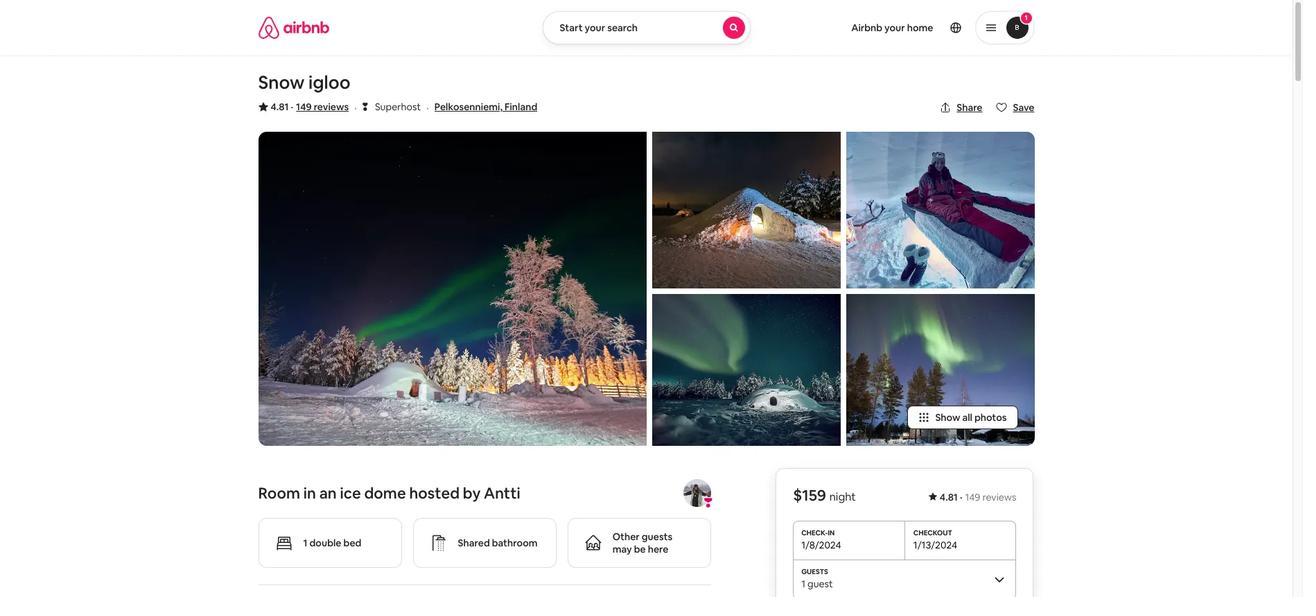 Task type: describe. For each thing, give the bounding box(es) containing it.
1/8/2024
[[802, 539, 842, 551]]

in
[[304, 483, 316, 503]]

start
[[560, 22, 583, 34]]

airbnb your home link
[[843, 13, 942, 42]]

· pelkosenniemi, finland
[[427, 101, 538, 115]]

lucky ranch is good place to spot lights image
[[846, 294, 1035, 446]]

0 horizontal spatial 4.81 · 149 reviews
[[271, 101, 349, 113]]

1 vertical spatial 4.81
[[940, 491, 958, 503]]

Start your search search field
[[543, 11, 751, 44]]

0 vertical spatial reviews
[[314, 101, 349, 113]]

$159 night
[[794, 485, 856, 505]]

antti
[[484, 483, 521, 503]]

airbnb
[[852, 22, 883, 34]]

1 guest
[[802, 577, 833, 590]]

igloo
[[309, 71, 351, 94]]

start your search button
[[543, 11, 751, 44]]

guest
[[808, 577, 833, 590]]

show all photos
[[936, 411, 1007, 423]]

1 for 1 guest
[[802, 577, 806, 590]]

1 horizontal spatial reviews
[[983, 491, 1017, 503]]

1 snow igloo image from the top
[[652, 132, 841, 289]]

by
[[463, 483, 481, 503]]

dome
[[364, 483, 406, 503]]

save button
[[991, 96, 1041, 119]]

save
[[1014, 101, 1035, 114]]

shared bathroom
[[458, 537, 538, 549]]

warm sleeping bags image
[[846, 132, 1035, 289]]

photos
[[975, 411, 1007, 423]]

󰀃
[[363, 100, 368, 113]]

1 for 1 double bed
[[303, 537, 308, 549]]

shared
[[458, 537, 490, 549]]



Task type: locate. For each thing, give the bounding box(es) containing it.
1 horizontal spatial 1
[[802, 577, 806, 590]]

other guests may be here
[[613, 530, 673, 555]]

0 horizontal spatial reviews
[[314, 101, 349, 113]]

4.81 up 1/13/2024
[[940, 491, 958, 503]]

home
[[908, 22, 934, 34]]

here
[[648, 543, 669, 555]]

0 vertical spatial 1
[[1025, 13, 1028, 22]]

1 horizontal spatial 149
[[966, 491, 981, 503]]

bed
[[344, 537, 362, 549]]

be
[[634, 543, 646, 555]]

profile element
[[767, 0, 1035, 55]]

night
[[830, 489, 856, 504]]

your left home
[[885, 22, 906, 34]]

1 button
[[975, 11, 1035, 44]]

0 horizontal spatial 4.81
[[271, 101, 289, 113]]

1 guest button
[[794, 559, 1017, 597]]

·
[[291, 101, 293, 113], [355, 101, 357, 115], [427, 101, 429, 115], [960, 491, 963, 503]]

0 horizontal spatial your
[[585, 22, 606, 34]]

snow igloo image
[[652, 132, 841, 289], [652, 294, 841, 446]]

all
[[963, 411, 973, 423]]

your inside "profile" element
[[885, 22, 906, 34]]

snow igloo
[[258, 71, 351, 94]]

2 horizontal spatial 1
[[1025, 13, 1028, 22]]

share button
[[935, 96, 989, 119]]

1 double bed
[[303, 537, 362, 549]]

your for start
[[585, 22, 606, 34]]

guests
[[642, 530, 673, 543]]

0 vertical spatial snow igloo image
[[652, 132, 841, 289]]

antti image
[[684, 479, 711, 507], [684, 479, 711, 507]]

hosted
[[409, 483, 460, 503]]

1 horizontal spatial 4.81
[[940, 491, 958, 503]]

finland
[[505, 101, 538, 113]]

1 horizontal spatial 4.81 · 149 reviews
[[940, 491, 1017, 503]]

room in an ice dome hosted by antti
[[258, 483, 521, 503]]

bathroom
[[492, 537, 538, 549]]

search
[[608, 22, 638, 34]]

best place to see nothern lights image
[[258, 132, 647, 446]]

1 inside dropdown button
[[802, 577, 806, 590]]

airbnb your home
[[852, 22, 934, 34]]

4.81
[[271, 101, 289, 113], [940, 491, 958, 503]]

may
[[613, 543, 632, 555]]

1 inside dropdown button
[[1025, 13, 1028, 22]]

pelkosenniemi,
[[435, 101, 503, 113]]

0 vertical spatial 149
[[296, 101, 312, 113]]

superhost
[[375, 101, 421, 113]]

1 for 1
[[1025, 13, 1028, 22]]

0 vertical spatial 4.81
[[271, 101, 289, 113]]

1
[[1025, 13, 1028, 22], [303, 537, 308, 549], [802, 577, 806, 590]]

4.81 down snow
[[271, 101, 289, 113]]

ice
[[340, 483, 361, 503]]

show all photos button
[[908, 405, 1018, 429]]

4.81 · 149 reviews
[[271, 101, 349, 113], [940, 491, 1017, 503]]

0 horizontal spatial 149
[[296, 101, 312, 113]]

0 vertical spatial 4.81 · 149 reviews
[[271, 101, 349, 113]]

start your search
[[560, 22, 638, 34]]

your
[[585, 22, 606, 34], [885, 22, 906, 34]]

snow
[[258, 71, 305, 94]]

1 vertical spatial 4.81 · 149 reviews
[[940, 491, 1017, 503]]

other
[[613, 530, 640, 543]]

an
[[319, 483, 337, 503]]

149 reviews button
[[296, 100, 349, 114]]

share
[[957, 101, 983, 114]]

1/13/2024
[[914, 539, 958, 551]]

4.81 · 149 reviews up 1/13/2024
[[940, 491, 1017, 503]]

0 horizontal spatial 1
[[303, 537, 308, 549]]

antti is a superhost. image
[[703, 497, 714, 508]]

1 horizontal spatial your
[[885, 22, 906, 34]]

2 vertical spatial 1
[[802, 577, 806, 590]]

149
[[296, 101, 312, 113], [966, 491, 981, 503]]

your right start
[[585, 22, 606, 34]]

$159
[[794, 485, 827, 505]]

your for airbnb
[[885, 22, 906, 34]]

1 vertical spatial snow igloo image
[[652, 294, 841, 446]]

double
[[310, 537, 342, 549]]

1 vertical spatial 1
[[303, 537, 308, 549]]

1 your from the left
[[585, 22, 606, 34]]

2 snow igloo image from the top
[[652, 294, 841, 446]]

your inside "button"
[[585, 22, 606, 34]]

reviews
[[314, 101, 349, 113], [983, 491, 1017, 503]]

2 your from the left
[[885, 22, 906, 34]]

1 vertical spatial 149
[[966, 491, 981, 503]]

1 vertical spatial reviews
[[983, 491, 1017, 503]]

room
[[258, 483, 300, 503]]

pelkosenniemi, finland button
[[435, 98, 538, 115]]

show
[[936, 411, 961, 423]]

4.81 · 149 reviews down snow igloo
[[271, 101, 349, 113]]



Task type: vqa. For each thing, say whether or not it's contained in the screenshot.
Park
no



